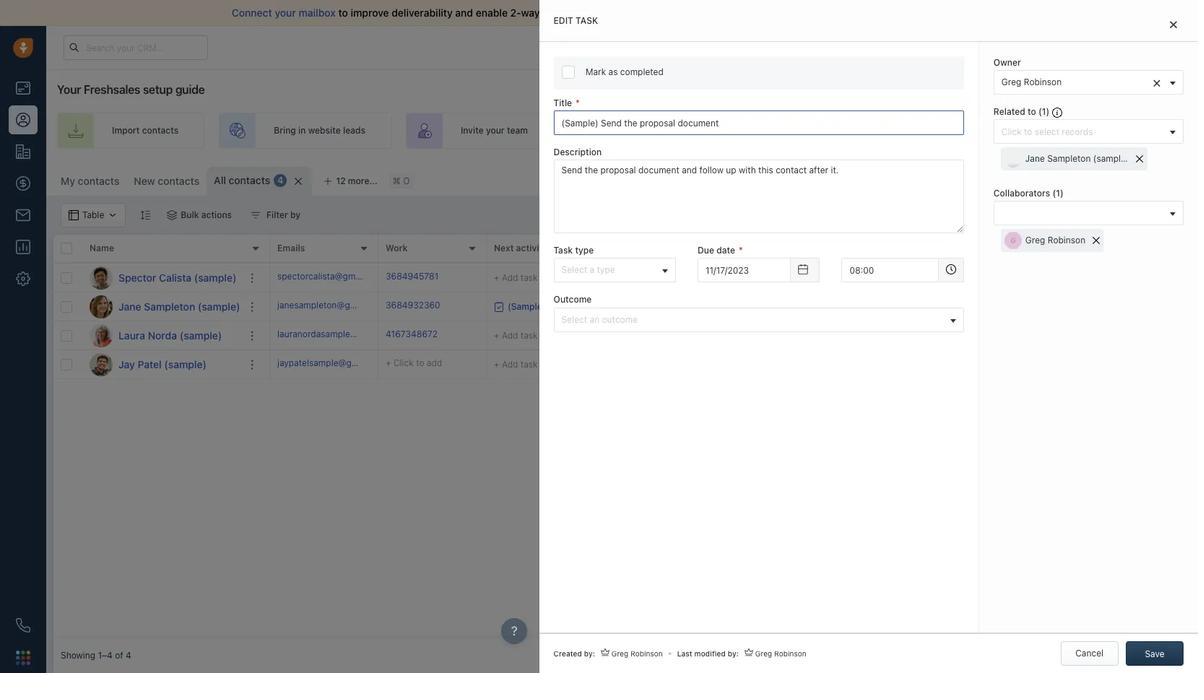 Task type: describe. For each thing, give the bounding box(es) containing it.
task for jaypatelsample@gmail.com
[[521, 359, 538, 370]]

work
[[386, 243, 408, 254]]

×
[[1153, 74, 1162, 90]]

press space to select this row. row containing 39
[[270, 264, 1191, 293]]

set
[[1013, 125, 1027, 136]]

press space to select this row. row containing jane sampleton (sample)
[[53, 293, 270, 322]]

1 vertical spatial 4
[[126, 651, 131, 661]]

collaborators ( 1 )
[[994, 188, 1064, 199]]

contacts right my
[[78, 175, 119, 187]]

bring
[[274, 125, 296, 136]]

outcome
[[554, 294, 592, 305]]

+ click to add for 29
[[711, 301, 767, 312]]

0 vertical spatial )
[[1047, 106, 1050, 117]]

guide
[[175, 83, 205, 96]]

actions
[[201, 210, 232, 220]]

container_wx8msf4aqz5i3rn1 image inside 'bulk actions' button
[[167, 210, 177, 220]]

39
[[603, 271, 617, 284]]

next activity
[[494, 243, 548, 254]]

1 vertical spatial )
[[1061, 188, 1064, 199]]

all contacts link
[[214, 173, 270, 188]]

× dialog
[[539, 0, 1199, 673]]

-- text field
[[698, 258, 791, 283]]

more...
[[348, 176, 378, 186]]

spectorcalista@gmail.com 3684945781
[[277, 271, 439, 282]]

1 horizontal spatial in
[[861, 42, 868, 52]]

4167348672 link
[[386, 328, 438, 343]]

sampleton inside the × tab panel
[[1048, 153, 1091, 164]]

email
[[580, 7, 606, 19]]

Search your CRM... text field
[[64, 35, 208, 60]]

add for 39
[[752, 272, 767, 283]]

my
[[61, 175, 75, 187]]

lauranordasample@gmail.com
[[277, 329, 400, 339]]

import contacts button
[[989, 167, 1082, 191]]

add for spectorcalista@gmail.com
[[502, 272, 518, 283]]

row group containing spector calista (sample)
[[53, 264, 270, 379]]

task inside the × tab panel
[[576, 15, 598, 26]]

deliverability
[[392, 7, 453, 19]]

cancel
[[1076, 648, 1104, 659]]

1 leads from the left
[[343, 125, 366, 136]]

mark as completed
[[586, 66, 664, 77]]

sales inside set up your sales pipeline link
[[1064, 125, 1085, 136]]

activity
[[516, 243, 548, 254]]

to inside the × tab panel
[[1028, 106, 1037, 117]]

jane sampleton (sample) inside the × tab panel
[[1026, 153, 1130, 164]]

bulk
[[181, 210, 199, 220]]

× tab panel
[[539, 0, 1199, 673]]

explore plans link
[[918, 39, 990, 56]]

edit
[[554, 15, 574, 26]]

grid containing 39
[[53, 233, 1191, 639]]

connect
[[232, 7, 272, 19]]

website
[[308, 125, 341, 136]]

laura
[[118, 329, 145, 341]]

click for 39
[[719, 272, 739, 283]]

spector calista (sample)
[[118, 271, 237, 284]]

calista
[[159, 271, 192, 284]]

add contact button
[[1114, 167, 1191, 191]]

collaborators
[[994, 188, 1051, 199]]

qualified for 29
[[944, 301, 980, 312]]

add for jaypatelsample@gmail.com
[[502, 359, 518, 370]]

by
[[290, 210, 301, 220]]

filter by
[[267, 210, 301, 220]]

modified
[[695, 650, 726, 658]]

to inside route leads to your team link
[[675, 125, 683, 136]]

create
[[823, 125, 851, 136]]

spectorcalista@gmail.com link
[[277, 270, 385, 286]]

press space to select this row. row containing 0
[[270, 322, 1191, 350]]

plans
[[959, 42, 982, 52]]

team inside invite your team link
[[507, 125, 528, 136]]

import contacts link
[[57, 113, 205, 149]]

3684945781
[[386, 271, 439, 282]]

j image
[[90, 353, 113, 376]]

spector calista (sample) link
[[118, 271, 237, 285]]

⌘ o
[[393, 176, 410, 187]]

route
[[623, 125, 648, 136]]

mark
[[586, 66, 606, 77]]

last modified by:
[[677, 650, 739, 658]]

qualified for 39
[[944, 272, 980, 283]]

jay patel (sample) link
[[118, 357, 207, 372]]

click for 29
[[719, 301, 739, 312]]

lauranordasample@gmail.com link
[[277, 328, 400, 343]]

l image
[[90, 324, 113, 347]]

task for lauranordasample@gmail.com
[[521, 330, 538, 341]]

team inside route leads to your team link
[[707, 125, 728, 136]]

container_wx8msf4aqz5i3rn1 image down next
[[494, 302, 504, 312]]

o
[[403, 176, 410, 187]]

(sample) for the spector calista (sample) link
[[194, 271, 237, 284]]

type inside button
[[597, 265, 615, 276]]

task
[[554, 245, 573, 256]]

days
[[881, 42, 898, 52]]

new
[[134, 175, 155, 187]]

your trial ends in 21 days
[[804, 42, 898, 52]]

showing 1–4 of 4
[[61, 651, 131, 661]]

0 vertical spatial import
[[112, 125, 140, 136]]

table
[[951, 173, 972, 184]]

press space to select this row. row containing spector calista (sample)
[[53, 264, 270, 293]]

owner
[[994, 57, 1022, 68]]

1 by: from the left
[[584, 650, 595, 658]]

+ click to add for 39
[[711, 272, 767, 283]]

select a type
[[562, 265, 615, 276]]

+ add task for 39
[[494, 272, 538, 283]]

spectorcalista@gmail.com
[[277, 271, 385, 282]]

bulk actions
[[181, 210, 232, 220]]

1 vertical spatial jane
[[118, 300, 141, 312]]

(sample) for jay patel (sample) link
[[164, 358, 207, 370]]

21
[[870, 42, 878, 52]]

sales inside "create sales sequence" "link"
[[853, 125, 875, 136]]

contacts right new at top left
[[158, 175, 200, 187]]

1 horizontal spatial 1
[[1057, 188, 1061, 199]]

filter
[[267, 210, 288, 220]]

edit task
[[554, 15, 598, 26]]

12
[[336, 176, 346, 186]]

0
[[603, 329, 610, 342]]

jaypatelsample@gmail.com + click to add
[[277, 358, 442, 368]]

jay
[[118, 358, 135, 370]]

and
[[455, 7, 473, 19]]

route leads to your team link
[[569, 113, 754, 149]]

Title text field
[[554, 111, 964, 135]]

invite
[[461, 125, 484, 136]]

janesampleton@gmail.com link
[[277, 299, 387, 314]]

bulk actions button
[[158, 203, 241, 228]]

contact
[[1152, 173, 1184, 184]]



Task type: locate. For each thing, give the bounding box(es) containing it.
1 horizontal spatial leads
[[650, 125, 673, 136]]

4 inside all contacts 4
[[278, 175, 284, 186]]

an
[[590, 314, 600, 325]]

row group containing 39
[[270, 264, 1191, 379]]

2 leads from the left
[[650, 125, 673, 136]]

by: right modified
[[728, 650, 739, 658]]

pipeline
[[1088, 125, 1121, 136]]

set up your sales pipeline link
[[958, 113, 1147, 149]]

0 vertical spatial 4
[[278, 175, 284, 186]]

1 vertical spatial (
[[1053, 188, 1057, 199]]

press space to select this row. row containing 29
[[270, 293, 1191, 322]]

type
[[575, 245, 594, 256], [597, 265, 615, 276]]

3 + click to add from the top
[[711, 330, 767, 341]]

1 vertical spatial import
[[1008, 173, 1036, 184]]

add for 0
[[752, 330, 767, 341]]

0 horizontal spatial 1
[[1042, 106, 1047, 117]]

1 horizontal spatial jane sampleton (sample)
[[1026, 153, 1130, 164]]

customize
[[904, 173, 949, 184]]

0 vertical spatial + click to add
[[711, 272, 767, 283]]

by:
[[584, 650, 595, 658], [728, 650, 739, 658]]

1 right collaborators
[[1057, 188, 1061, 199]]

name
[[90, 243, 114, 254]]

29
[[603, 300, 617, 313]]

1 + click to add from the top
[[711, 272, 767, 283]]

all contacts 4
[[214, 174, 284, 186]]

1 team from the left
[[507, 125, 528, 136]]

container_wx8msf4aqz5i3rn1 image left filter
[[251, 210, 261, 220]]

contacts right all
[[229, 174, 270, 186]]

1 + add task from the top
[[494, 272, 538, 283]]

press space to select this row. row containing laura norda (sample)
[[53, 322, 270, 350]]

of right 1–4 at the left of page
[[115, 651, 123, 661]]

container_wx8msf4aqz5i3rn1 image inside filter by button
[[251, 210, 261, 220]]

(sample) down pipeline
[[1094, 153, 1130, 164]]

phone element
[[9, 611, 38, 640]]

jane right j icon
[[118, 300, 141, 312]]

your left mailbox on the top of page
[[275, 7, 296, 19]]

(sample) down laura norda (sample) link
[[164, 358, 207, 370]]

1 vertical spatial import contacts
[[1008, 173, 1075, 184]]

+
[[494, 272, 500, 283], [711, 272, 716, 283], [711, 301, 716, 312], [494, 330, 500, 341], [711, 330, 716, 341], [386, 358, 391, 368], [494, 359, 500, 370]]

0 horizontal spatial 4
[[126, 651, 131, 661]]

press space to select this row. row
[[53, 264, 270, 293], [270, 264, 1191, 293], [53, 293, 270, 322], [270, 293, 1191, 322], [53, 322, 270, 350], [270, 322, 1191, 350], [53, 350, 270, 379], [270, 350, 1191, 379]]

+ click to add for 0
[[711, 330, 767, 341]]

jaypatelsample@gmail.com
[[277, 358, 388, 368]]

customize table button
[[881, 167, 981, 191]]

(sample) for laura norda (sample) link
[[180, 329, 222, 341]]

route leads to your team
[[623, 125, 728, 136]]

janesampleton@gmail.com
[[277, 300, 387, 311]]

2 qualified from the top
[[944, 301, 980, 312]]

1 horizontal spatial jane
[[1026, 153, 1045, 164]]

team
[[507, 125, 528, 136], [707, 125, 728, 136]]

1 vertical spatial your
[[57, 83, 81, 96]]

+ add task for 0
[[494, 330, 538, 341]]

my contacts
[[61, 175, 119, 187]]

1 vertical spatial select
[[562, 314, 588, 325]]

(sample) inside the spector calista (sample) link
[[194, 271, 237, 284]]

4
[[278, 175, 284, 186], [126, 651, 131, 661]]

leads right website
[[343, 125, 366, 136]]

s image
[[90, 266, 113, 289]]

norda
[[148, 329, 177, 341]]

related to ( 1 )
[[994, 106, 1052, 117]]

1 sales from the left
[[853, 125, 875, 136]]

1 horizontal spatial sales
[[1064, 125, 1085, 136]]

freshworks switcher image
[[16, 651, 30, 665]]

select inside "select an outcome" button
[[562, 314, 588, 325]]

row group
[[53, 264, 270, 379], [270, 264, 1191, 379]]

jane sampleton (sample) down the spector calista (sample) link
[[118, 300, 240, 312]]

4 up filter by on the top
[[278, 175, 284, 186]]

contacts inside button
[[1038, 173, 1075, 184]]

laura norda (sample) link
[[118, 328, 222, 343]]

1 vertical spatial 1
[[1057, 188, 1061, 199]]

1 vertical spatial of
[[115, 651, 123, 661]]

0 vertical spatial + add task
[[494, 272, 538, 283]]

set up your sales pipeline
[[1013, 125, 1121, 136]]

container_wx8msf4aqz5i3rn1 image
[[167, 210, 177, 220], [251, 210, 261, 220], [494, 302, 504, 312], [823, 302, 833, 312]]

jane sampleton (sample) down click to select records search box
[[1026, 153, 1130, 164]]

add for lauranordasample@gmail.com
[[502, 330, 518, 341]]

(sample) inside the × tab panel
[[1094, 153, 1130, 164]]

sampleton up laura norda (sample)
[[144, 300, 195, 312]]

date
[[717, 245, 736, 256]]

0 horizontal spatial of
[[115, 651, 123, 661]]

container_wx8msf4aqz5i3rn1 image
[[823, 331, 833, 341]]

sequence
[[877, 125, 918, 136]]

(sample) right calista
[[194, 271, 237, 284]]

( right collaborators
[[1053, 188, 1057, 199]]

sales left pipeline
[[1064, 125, 1085, 136]]

click
[[719, 272, 739, 283], [719, 301, 739, 312], [719, 330, 739, 341], [394, 358, 414, 368]]

your inside route leads to your team link
[[686, 125, 704, 136]]

j image
[[90, 295, 113, 318]]

3 qualified from the top
[[944, 330, 980, 341]]

(sample) down the spector calista (sample) link
[[198, 300, 240, 312]]

1 horizontal spatial of
[[568, 7, 578, 19]]

3 + add task from the top
[[494, 359, 538, 370]]

phone image
[[16, 618, 30, 633]]

jane inside the × tab panel
[[1026, 153, 1045, 164]]

type right a
[[597, 265, 615, 276]]

bring in website leads
[[274, 125, 366, 136]]

up
[[1030, 125, 1040, 136]]

your right 'route'
[[686, 125, 704, 136]]

) up set up your sales pipeline
[[1047, 106, 1050, 117]]

press space to select this row. row containing jay patel (sample)
[[53, 350, 270, 379]]

)
[[1047, 106, 1050, 117], [1061, 188, 1064, 199]]

0 vertical spatial (
[[1039, 106, 1042, 117]]

import contacts up collaborators ( 1 ) at the right top of the page
[[1008, 173, 1075, 184]]

new contacts
[[134, 175, 200, 187]]

import contacts down setup on the left top
[[112, 125, 179, 136]]

0 vertical spatial select
[[562, 265, 588, 276]]

0 vertical spatial type
[[575, 245, 594, 256]]

import inside button
[[1008, 173, 1036, 184]]

close image
[[1171, 20, 1178, 29]]

sampleton
[[1048, 153, 1091, 164], [144, 300, 195, 312]]

cell
[[1029, 264, 1137, 292], [1137, 264, 1191, 292], [1029, 293, 1137, 321], [1137, 293, 1191, 321], [1029, 322, 1137, 350], [1137, 322, 1191, 350], [595, 350, 704, 379], [704, 350, 812, 379], [812, 350, 921, 379], [1029, 350, 1137, 379], [1137, 350, 1191, 379]]

janesampleton@gmail.com 3684932360
[[277, 300, 441, 311]]

0 vertical spatial in
[[861, 42, 868, 52]]

(sample) inside laura norda (sample) link
[[180, 329, 222, 341]]

1 vertical spatial jane sampleton (sample)
[[118, 300, 240, 312]]

2 vertical spatial qualified
[[944, 330, 980, 341]]

your for your freshsales setup guide
[[57, 83, 81, 96]]

import contacts inside button
[[1008, 173, 1075, 184]]

all
[[214, 174, 226, 186]]

container_wx8msf4aqz5i3rn1 image up container_wx8msf4aqz5i3rn1 icon
[[823, 302, 833, 312]]

( up up
[[1039, 106, 1042, 117]]

2 by: from the left
[[728, 650, 739, 658]]

way
[[521, 7, 540, 19]]

import down your freshsales setup guide
[[112, 125, 140, 136]]

contacts up collaborators ( 1 ) at the right top of the page
[[1038, 173, 1075, 184]]

0 vertical spatial sampleton
[[1048, 153, 1091, 164]]

sync
[[543, 7, 565, 19]]

name row
[[53, 235, 270, 264]]

1 horizontal spatial import contacts
[[1008, 173, 1075, 184]]

0 vertical spatial import contacts
[[112, 125, 179, 136]]

) right collaborators
[[1061, 188, 1064, 199]]

in right bring
[[298, 125, 306, 136]]

(sample) inside jane sampleton (sample) link
[[198, 300, 240, 312]]

0 vertical spatial qualified
[[944, 272, 980, 283]]

in inside bring in website leads link
[[298, 125, 306, 136]]

container_wx8msf4aqz5i3rn1 image left the bulk
[[167, 210, 177, 220]]

your inside set up your sales pipeline link
[[1043, 125, 1061, 136]]

0 horizontal spatial leads
[[343, 125, 366, 136]]

jane sampleton (sample) link
[[118, 299, 240, 314]]

to
[[338, 7, 348, 19], [1028, 106, 1037, 117], [675, 125, 683, 136], [741, 272, 750, 283], [741, 301, 750, 312], [741, 330, 750, 341], [416, 358, 424, 368]]

1 horizontal spatial team
[[707, 125, 728, 136]]

improve
[[351, 7, 389, 19]]

contacts down setup on the left top
[[142, 125, 179, 136]]

cancel button
[[1061, 642, 1119, 666]]

sampleton down set up your sales pipeline
[[1048, 153, 1091, 164]]

0 horizontal spatial (
[[1039, 106, 1042, 117]]

in left "21"
[[861, 42, 868, 52]]

3684932360 link
[[386, 299, 441, 314]]

2 vertical spatial + click to add
[[711, 330, 767, 341]]

emails
[[277, 243, 305, 254]]

import
[[112, 125, 140, 136], [1008, 173, 1036, 184]]

select inside "select a type" button
[[562, 265, 588, 276]]

3684945781 link
[[386, 270, 439, 286]]

due date
[[698, 245, 736, 256]]

save button
[[1126, 642, 1184, 666]]

your left the freshsales
[[57, 83, 81, 96]]

grid
[[53, 233, 1191, 639]]

1 select from the top
[[562, 265, 588, 276]]

1 up set up your sales pipeline
[[1042, 106, 1047, 117]]

2-
[[511, 7, 521, 19]]

2 select from the top
[[562, 314, 588, 325]]

a
[[590, 265, 595, 276]]

+ add task
[[494, 272, 538, 283], [494, 330, 538, 341], [494, 359, 538, 370]]

select down outcome
[[562, 314, 588, 325]]

(
[[1039, 106, 1042, 117], [1053, 188, 1057, 199]]

1 horizontal spatial sampleton
[[1048, 153, 1091, 164]]

your left trial at the top right
[[804, 42, 821, 52]]

import contacts
[[112, 125, 179, 136], [1008, 173, 1075, 184]]

send email image
[[1056, 41, 1066, 54]]

save
[[1146, 649, 1165, 660]]

connect your mailbox to improve deliverability and enable 2-way sync of email conversations.
[[232, 7, 678, 19]]

jay patel (sample)
[[118, 358, 207, 370]]

click for 0
[[719, 330, 739, 341]]

explore plans
[[926, 42, 982, 52]]

Click to select records search field
[[998, 124, 1165, 140]]

next
[[494, 243, 514, 254]]

1 vertical spatial in
[[298, 125, 306, 136]]

None text field
[[842, 258, 939, 283]]

0 vertical spatial 1
[[1042, 106, 1047, 117]]

(sample) down jane sampleton (sample) link
[[180, 329, 222, 341]]

1 vertical spatial type
[[597, 265, 615, 276]]

by: right the created
[[584, 650, 595, 658]]

select for select an outcome
[[562, 314, 588, 325]]

accounts
[[1036, 243, 1076, 254]]

2 row group from the left
[[270, 264, 1191, 379]]

2 + click to add from the top
[[711, 301, 767, 312]]

1 vertical spatial + click to add
[[711, 301, 767, 312]]

1 vertical spatial + add task
[[494, 330, 538, 341]]

your right up
[[1043, 125, 1061, 136]]

0 horizontal spatial by:
[[584, 650, 595, 658]]

12 more... button
[[316, 171, 386, 191]]

1 horizontal spatial by:
[[728, 650, 739, 658]]

1 vertical spatial sampleton
[[144, 300, 195, 312]]

0 vertical spatial your
[[804, 42, 821, 52]]

type up select a type
[[575, 245, 594, 256]]

1 row group from the left
[[53, 264, 270, 379]]

0 horizontal spatial type
[[575, 245, 594, 256]]

0 horizontal spatial import
[[112, 125, 140, 136]]

+ click to add
[[711, 272, 767, 283], [711, 301, 767, 312], [711, 330, 767, 341]]

enable
[[476, 7, 508, 19]]

select left a
[[562, 265, 588, 276]]

(sample) for jane sampleton (sample) link
[[198, 300, 240, 312]]

0 horizontal spatial )
[[1047, 106, 1050, 117]]

2 + add task from the top
[[494, 330, 538, 341]]

tags
[[711, 243, 731, 254]]

0 horizontal spatial sampleton
[[144, 300, 195, 312]]

freshsales
[[84, 83, 140, 96]]

add inside add contact 'button'
[[1133, 173, 1150, 184]]

0 vertical spatial jane
[[1026, 153, 1045, 164]]

(sample) inside jay patel (sample) link
[[164, 358, 207, 370]]

1 horizontal spatial import
[[1008, 173, 1036, 184]]

invite your team
[[461, 125, 528, 136]]

0 horizontal spatial in
[[298, 125, 306, 136]]

3684932360
[[386, 300, 441, 311]]

sales right create
[[853, 125, 875, 136]]

1 horizontal spatial (
[[1053, 188, 1057, 199]]

press space to select this row. row containing jaypatelsample@gmail.com
[[270, 350, 1191, 379]]

0 horizontal spatial import contacts
[[112, 125, 179, 136]]

task type
[[554, 245, 594, 256]]

of right sync
[[568, 7, 578, 19]]

your for your trial ends in 21 days
[[804, 42, 821, 52]]

0 horizontal spatial jane
[[118, 300, 141, 312]]

spector
[[118, 271, 156, 284]]

1 horizontal spatial your
[[804, 42, 821, 52]]

customize table
[[904, 173, 972, 184]]

leads right 'route'
[[650, 125, 673, 136]]

filter by button
[[241, 203, 310, 228]]

created
[[554, 650, 582, 658]]

1
[[1042, 106, 1047, 117], [1057, 188, 1061, 199]]

jane up import contacts button
[[1026, 153, 1045, 164]]

0 horizontal spatial your
[[57, 83, 81, 96]]

your inside invite your team link
[[486, 125, 505, 136]]

unqualified
[[944, 359, 990, 370]]

connect your mailbox link
[[232, 7, 338, 19]]

2 team from the left
[[707, 125, 728, 136]]

4 right 1–4 at the left of page
[[126, 651, 131, 661]]

import contacts group
[[989, 167, 1107, 191]]

0 vertical spatial of
[[568, 7, 578, 19]]

2 sales from the left
[[1064, 125, 1085, 136]]

0 vertical spatial jane sampleton (sample)
[[1026, 153, 1130, 164]]

trial
[[823, 42, 838, 52]]

conversations.
[[608, 7, 678, 19]]

add for 29
[[752, 301, 767, 312]]

2 vertical spatial + add task
[[494, 359, 538, 370]]

1 qualified from the top
[[944, 272, 980, 283]]

0 horizontal spatial jane sampleton (sample)
[[118, 300, 240, 312]]

1 vertical spatial qualified
[[944, 301, 980, 312]]

1 horizontal spatial )
[[1061, 188, 1064, 199]]

your
[[275, 7, 296, 19], [486, 125, 505, 136], [686, 125, 704, 136], [1043, 125, 1061, 136]]

1 horizontal spatial 4
[[278, 175, 284, 186]]

1 horizontal spatial type
[[597, 265, 615, 276]]

task for spectorcalista@gmail.com
[[521, 272, 538, 283]]

invite your team link
[[406, 113, 554, 149]]

0 horizontal spatial sales
[[853, 125, 875, 136]]

your right invite
[[486, 125, 505, 136]]

select for select a type
[[562, 265, 588, 276]]

import up collaborators
[[1008, 173, 1036, 184]]

your freshsales setup guide
[[57, 83, 205, 96]]

Start typing the details about the task… text field
[[554, 160, 964, 234]]

0 horizontal spatial team
[[507, 125, 528, 136]]



Task type: vqa. For each thing, say whether or not it's contained in the screenshot.
Exclude duplicate contacts from this sequence
no



